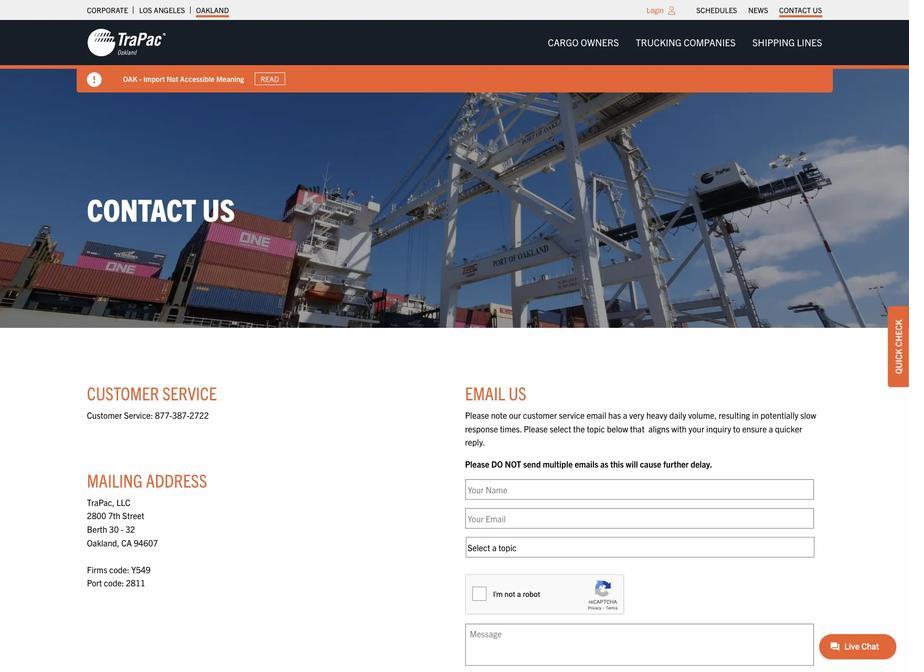 Task type: locate. For each thing, give the bounding box(es) containing it.
read
[[260, 74, 279, 84]]

owners
[[581, 36, 619, 48]]

Your Email text field
[[465, 508, 814, 529]]

0 vertical spatial menu bar
[[691, 3, 828, 17]]

los
[[139, 5, 152, 15]]

2722
[[190, 410, 209, 420]]

0 horizontal spatial a
[[623, 410, 628, 420]]

cargo owners
[[548, 36, 619, 48]]

customer up the service:
[[87, 381, 159, 404]]

2 horizontal spatial us
[[813, 5, 823, 15]]

2800
[[87, 511, 106, 521]]

1 vertical spatial customer
[[87, 410, 122, 420]]

customer
[[87, 381, 159, 404], [87, 410, 122, 420]]

import
[[143, 74, 165, 83]]

a right has
[[623, 410, 628, 420]]

contact us
[[780, 5, 823, 15], [87, 190, 235, 228]]

to
[[734, 423, 741, 434]]

banner
[[0, 20, 910, 92]]

menu bar up shipping
[[691, 3, 828, 17]]

trapac, llc 2800 7th street berth 30 - 32 oakland, ca 94607
[[87, 497, 158, 548]]

berth
[[87, 524, 107, 534]]

a down potentially at right bottom
[[769, 423, 774, 434]]

daily
[[670, 410, 687, 420]]

please up response
[[465, 410, 489, 420]]

cause
[[640, 459, 662, 469]]

0 horizontal spatial -
[[121, 524, 124, 534]]

potentially
[[761, 410, 799, 420]]

2 vertical spatial please
[[465, 459, 490, 469]]

code: up 2811
[[109, 564, 129, 575]]

please
[[465, 410, 489, 420], [524, 423, 548, 434], [465, 459, 490, 469]]

your
[[689, 423, 705, 434]]

2811
[[126, 578, 145, 588]]

0 vertical spatial a
[[623, 410, 628, 420]]

schedules link
[[697, 3, 738, 17]]

email
[[465, 381, 506, 404]]

0 vertical spatial please
[[465, 410, 489, 420]]

port
[[87, 578, 102, 588]]

email us
[[465, 381, 527, 404]]

customer
[[523, 410, 557, 420]]

1 vertical spatial please
[[524, 423, 548, 434]]

please do not send multiple emails as this will cause further delay.
[[465, 459, 713, 469]]

quicker
[[776, 423, 803, 434]]

topic
[[587, 423, 605, 434]]

the
[[574, 423, 585, 434]]

this
[[611, 459, 624, 469]]

news link
[[749, 3, 769, 17]]

0 vertical spatial contact
[[780, 5, 812, 15]]

0 vertical spatial -
[[139, 74, 141, 83]]

solid image
[[87, 73, 102, 87]]

1 vertical spatial a
[[769, 423, 774, 434]]

oakland link
[[196, 3, 229, 17]]

quick
[[894, 349, 904, 374]]

ca
[[121, 537, 132, 548]]

companies
[[684, 36, 736, 48]]

please left the do
[[465, 459, 490, 469]]

service
[[559, 410, 585, 420]]

with
[[672, 423, 687, 434]]

1 horizontal spatial -
[[139, 74, 141, 83]]

contact
[[780, 5, 812, 15], [87, 190, 196, 228]]

y549
[[131, 564, 151, 575]]

los angeles link
[[139, 3, 185, 17]]

ensure
[[743, 423, 767, 434]]

contact us link
[[780, 3, 823, 17]]

0 horizontal spatial us
[[202, 190, 235, 228]]

0 vertical spatial us
[[813, 5, 823, 15]]

firms
[[87, 564, 107, 575]]

send
[[524, 459, 541, 469]]

mailing address
[[87, 469, 207, 491]]

2 vertical spatial us
[[509, 381, 527, 404]]

news
[[749, 5, 769, 15]]

a
[[623, 410, 628, 420], [769, 423, 774, 434]]

30
[[109, 524, 119, 534]]

reply.
[[465, 437, 485, 447]]

please down the 'customer'
[[524, 423, 548, 434]]

trucking companies
[[636, 36, 736, 48]]

oakland,
[[87, 537, 119, 548]]

code:
[[109, 564, 129, 575], [104, 578, 124, 588]]

-
[[139, 74, 141, 83], [121, 524, 124, 534]]

heavy
[[647, 410, 668, 420]]

customer left the service:
[[87, 410, 122, 420]]

menu bar containing cargo owners
[[540, 32, 831, 53]]

meaning
[[216, 74, 244, 83]]

0 vertical spatial customer
[[87, 381, 159, 404]]

check
[[894, 319, 904, 347]]

further
[[664, 459, 689, 469]]

1 horizontal spatial contact
[[780, 5, 812, 15]]

please for our
[[465, 410, 489, 420]]

service
[[162, 381, 217, 404]]

2 customer from the top
[[87, 410, 122, 420]]

1 vertical spatial menu bar
[[540, 32, 831, 53]]

0 vertical spatial contact us
[[780, 5, 823, 15]]

1 vertical spatial us
[[202, 190, 235, 228]]

0 horizontal spatial contact us
[[87, 190, 235, 228]]

0 horizontal spatial contact
[[87, 190, 196, 228]]

1 vertical spatial code:
[[104, 578, 124, 588]]

1 customer from the top
[[87, 381, 159, 404]]

llc
[[116, 497, 130, 508]]

7th
[[108, 511, 120, 521]]

menu bar down light image
[[540, 32, 831, 53]]

32
[[126, 524, 135, 534]]

emails
[[575, 459, 599, 469]]

code: right port at the left of page
[[104, 578, 124, 588]]

trapac,
[[87, 497, 115, 508]]

resulting
[[719, 410, 751, 420]]

note
[[491, 410, 507, 420]]

1 vertical spatial -
[[121, 524, 124, 534]]

menu bar
[[691, 3, 828, 17], [540, 32, 831, 53]]

877-
[[155, 410, 172, 420]]

very
[[630, 410, 645, 420]]

- right 30
[[121, 524, 124, 534]]

- right oak
[[139, 74, 141, 83]]



Task type: vqa. For each thing, say whether or not it's contained in the screenshot.
Cause
yes



Task type: describe. For each thing, give the bounding box(es) containing it.
los angeles
[[139, 5, 185, 15]]

1 vertical spatial contact us
[[87, 190, 235, 228]]

customer service
[[87, 381, 217, 404]]

- inside banner
[[139, 74, 141, 83]]

in
[[753, 410, 759, 420]]

select
[[550, 423, 572, 434]]

Message text field
[[465, 624, 814, 666]]

login link
[[647, 5, 664, 15]]

as
[[601, 459, 609, 469]]

corporate
[[87, 5, 128, 15]]

accessible
[[180, 74, 214, 83]]

login
[[647, 5, 664, 15]]

firms code:  y549 port code:  2811
[[87, 564, 151, 588]]

1 horizontal spatial us
[[509, 381, 527, 404]]

please note our customer service email has a very heavy daily volume, resulting in potentially slow response times. please select the topic below that  aligns with your inquiry to ensure a quicker reply.
[[465, 410, 817, 447]]

oakland image
[[87, 28, 166, 57]]

quick check
[[894, 319, 904, 374]]

read link
[[254, 72, 285, 85]]

contact inside contact us link
[[780, 5, 812, 15]]

will
[[626, 459, 638, 469]]

volume,
[[689, 410, 717, 420]]

trucking companies link
[[628, 32, 745, 53]]

- inside trapac, llc 2800 7th street berth 30 - 32 oakland, ca 94607
[[121, 524, 124, 534]]

cargo owners link
[[540, 32, 628, 53]]

shipping lines
[[753, 36, 823, 48]]

shipping lines link
[[745, 32, 831, 53]]

1 horizontal spatial contact us
[[780, 5, 823, 15]]

oak
[[123, 74, 137, 83]]

below
[[607, 423, 629, 434]]

customer service: 877-387-2722
[[87, 410, 209, 420]]

times.
[[500, 423, 522, 434]]

multiple
[[543, 459, 573, 469]]

response
[[465, 423, 498, 434]]

address
[[146, 469, 207, 491]]

1 horizontal spatial a
[[769, 423, 774, 434]]

email
[[587, 410, 607, 420]]

corporate link
[[87, 3, 128, 17]]

light image
[[668, 6, 676, 15]]

customer for customer service
[[87, 381, 159, 404]]

customer for customer service: 877-387-2722
[[87, 410, 122, 420]]

menu bar inside banner
[[540, 32, 831, 53]]

schedules
[[697, 5, 738, 15]]

1 vertical spatial contact
[[87, 190, 196, 228]]

not
[[505, 459, 522, 469]]

street
[[122, 511, 144, 521]]

shipping
[[753, 36, 795, 48]]

angeles
[[154, 5, 185, 15]]

cargo
[[548, 36, 579, 48]]

quick check link
[[889, 306, 910, 387]]

trucking
[[636, 36, 682, 48]]

menu bar containing schedules
[[691, 3, 828, 17]]

please for not
[[465, 459, 490, 469]]

Your Name text field
[[465, 479, 814, 500]]

do
[[492, 459, 503, 469]]

inquiry
[[707, 423, 732, 434]]

not
[[166, 74, 178, 83]]

our
[[509, 410, 521, 420]]

0 vertical spatial code:
[[109, 564, 129, 575]]

oakland
[[196, 5, 229, 15]]

delay.
[[691, 459, 713, 469]]

that
[[630, 423, 645, 434]]

387-
[[172, 410, 190, 420]]

oak - import not accessible meaning
[[123, 74, 244, 83]]

service:
[[124, 410, 153, 420]]

lines
[[797, 36, 823, 48]]

mailing
[[87, 469, 143, 491]]

banner containing cargo owners
[[0, 20, 910, 92]]

slow
[[801, 410, 817, 420]]

94607
[[134, 537, 158, 548]]

has
[[609, 410, 621, 420]]



